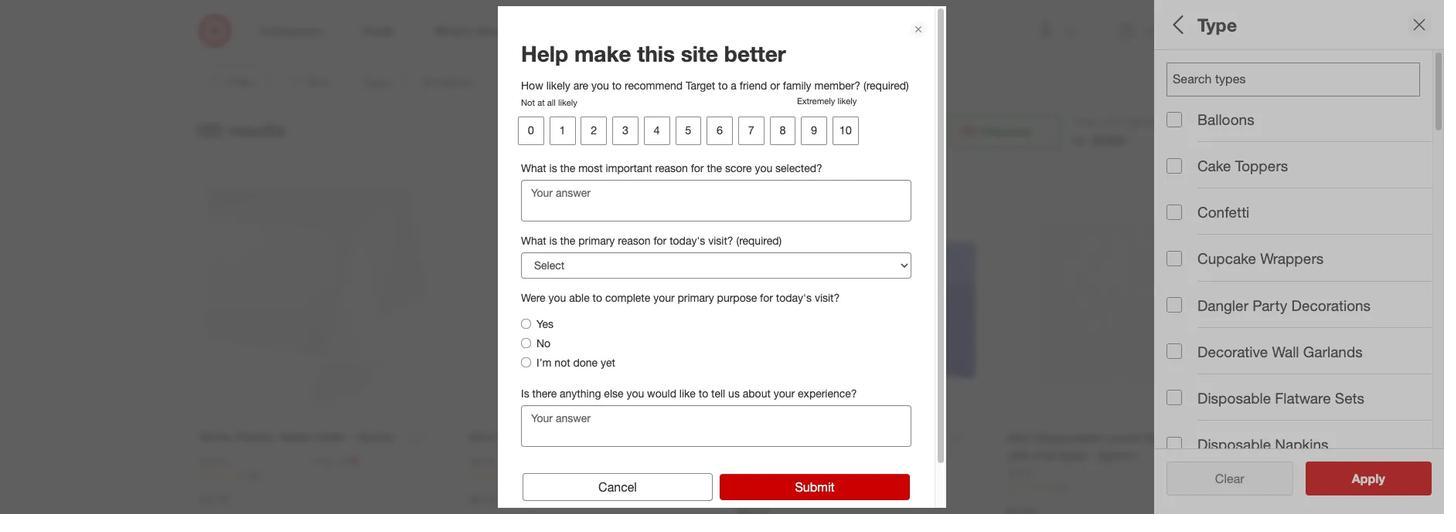 Task type: describe. For each thing, give the bounding box(es) containing it.
party
[[1253, 297, 1288, 314]]

sort
[[306, 74, 330, 90]]

¬ for spritz™
[[350, 454, 360, 469]]

0 horizontal spatial occasion
[[421, 74, 474, 90]]

spritz™ inside 52.2" x 108" solid table cover royal blue - spritz™
[[812, 448, 854, 463]]

free
[[1074, 115, 1098, 130]]

theme inside all filters "dialog"
[[1167, 229, 1215, 246]]

cake
[[1198, 157, 1231, 175]]

165 results
[[193, 119, 285, 140]]

1 horizontal spatial guest rating button
[[1167, 375, 1433, 429]]

redcard
[[1128, 115, 1177, 130]]

30ct disposable lunch napkins with foil gold - spritz™ link
[[1006, 430, 1209, 465]]

clear button
[[1167, 462, 1293, 496]]

only at ¬ for table
[[850, 464, 898, 480]]

sponsored
[[1140, 37, 1186, 49]]

114
[[1054, 481, 1070, 493]]

only for solid
[[850, 465, 872, 478]]

- inside "link"
[[348, 430, 353, 445]]

shipping button
[[948, 114, 1061, 148]]

table inside "link"
[[279, 430, 310, 445]]

free with redcard or $35 orders to 40360
[[1074, 115, 1254, 148]]

filter
[[227, 74, 254, 90]]

spritz link down 30ct
[[1006, 465, 1035, 481]]

all
[[1240, 472, 1252, 487]]

564 link
[[468, 469, 706, 483]]

see results button
[[1306, 462, 1432, 496]]

cloth
[[313, 430, 345, 445]]

flatware
[[1275, 390, 1331, 407]]

only for cloth
[[312, 455, 334, 468]]

filters
[[1193, 14, 1241, 35]]

color inside all filters "dialog"
[[1167, 174, 1205, 192]]

cupcake wrappers
[[1198, 250, 1324, 268]]

0 vertical spatial guest rating
[[763, 74, 836, 90]]

search
[[1057, 24, 1094, 40]]

type inside dialog
[[1198, 14, 1237, 35]]

0 horizontal spatial deals button
[[687, 65, 744, 99]]

apply
[[1352, 472, 1385, 487]]

see results
[[1336, 472, 1402, 487]]

Cupcake Wrappers checkbox
[[1167, 251, 1182, 267]]

104
[[785, 481, 801, 492]]

decorative wall garlands
[[1198, 343, 1363, 361]]

results for 165 results
[[228, 119, 285, 140]]

clear for clear
[[1215, 472, 1245, 487]]

$6.00
[[468, 493, 498, 508]]

- inside 30ct disposable lunch napkins with foil gold - spritz™
[[1090, 448, 1095, 464]]

solid
[[810, 430, 840, 445]]

0 horizontal spatial theme button
[[555, 65, 620, 99]]

- inside 52.2" x 108" solid table cover royal blue - spritz™
[[803, 448, 809, 463]]

40360 button
[[1092, 131, 1126, 149]]

clear all button
[[1167, 462, 1293, 496]]

Disposable Flatware Sets checkbox
[[1167, 391, 1182, 406]]

toppers
[[1235, 157, 1288, 175]]

cupcake
[[1198, 250, 1256, 268]]

0 horizontal spatial rating
[[800, 74, 836, 90]]

disposable flatware sets
[[1198, 390, 1365, 407]]

decorative
[[1198, 343, 1268, 361]]

spritz™ inside 30ct disposable lunch napkins with foil gold - spritz™
[[1098, 448, 1140, 464]]

60ct
[[468, 430, 493, 445]]

plastic
[[236, 430, 276, 445]]

wall
[[1272, 343, 1299, 361]]

Decorative Wall Garlands checkbox
[[1167, 344, 1182, 360]]

napkins inside type dialog
[[1275, 436, 1329, 454]]

disposable inside 30ct disposable lunch napkins with foil gold - spritz™
[[1035, 431, 1101, 446]]

x
[[771, 430, 777, 445]]

Balloons checkbox
[[1167, 112, 1182, 127]]

price inside all filters "dialog"
[[1167, 283, 1203, 301]]

spritz for spritz link above 262
[[199, 455, 227, 468]]

to
[[1074, 132, 1085, 148]]

none text field inside type dialog
[[1167, 63, 1420, 97]]

262
[[247, 470, 263, 482]]

results for see results
[[1362, 472, 1402, 487]]

dangler party decorations
[[1198, 297, 1371, 314]]

60ct cutlery gold - spritz™
[[468, 430, 624, 445]]

wrappers
[[1261, 250, 1324, 268]]

1 vertical spatial deals button
[[1167, 321, 1433, 375]]

cover
[[877, 430, 912, 445]]

40360
[[1092, 132, 1126, 148]]

Cake Toppers checkbox
[[1167, 158, 1182, 174]]

$3.75
[[199, 493, 229, 508]]

at for -
[[337, 455, 346, 468]]

clear all
[[1208, 472, 1252, 487]]

30ct disposable lunch napkins with foil gold - spritz™
[[1006, 431, 1192, 464]]

sort button
[[271, 65, 343, 99]]

$35
[[1195, 115, 1215, 130]]

¬ for cover
[[888, 464, 898, 480]]

brand inside all filters "dialog"
[[1167, 445, 1209, 463]]

royal
[[737, 448, 770, 463]]

52.2" x 108" solid table cover royal blue - spritz™ link
[[737, 429, 939, 464]]

spritz link down 60ct
[[468, 454, 497, 469]]

564
[[516, 470, 532, 482]]



Task type: vqa. For each thing, say whether or not it's contained in the screenshot.
the 'Category' to the right
no



Task type: locate. For each thing, give the bounding box(es) containing it.
1 horizontal spatial price
[[1167, 283, 1203, 301]]

spritz™
[[357, 430, 399, 445], [583, 430, 624, 445], [812, 448, 854, 463], [1098, 448, 1140, 464]]

0 horizontal spatial ¬
[[350, 454, 360, 469]]

guest rating button
[[750, 65, 849, 99], [1167, 375, 1433, 429]]

brand up clear all
[[1167, 445, 1209, 463]]

deals
[[700, 74, 731, 90], [1167, 337, 1206, 355]]

brand button down what can we help you find? suggestions appear below search box
[[855, 65, 915, 99]]

1 horizontal spatial brand
[[1167, 445, 1209, 463]]

2 table from the left
[[843, 430, 874, 445]]

0 horizontal spatial deals
[[700, 74, 731, 90]]

¬
[[350, 454, 360, 469], [888, 464, 898, 480]]

deals button down dangler party decorations
[[1167, 321, 1433, 375]]

- right cloth
[[348, 430, 353, 445]]

1 vertical spatial rating
[[1212, 391, 1258, 409]]

0 horizontal spatial theme
[[569, 74, 607, 90]]

0 vertical spatial gold
[[543, 430, 571, 445]]

type dialog
[[1154, 0, 1444, 515]]

guest rating inside all filters "dialog"
[[1167, 391, 1258, 409]]

napkins inside 30ct disposable lunch napkins with foil gold - spritz™
[[1144, 431, 1192, 446]]

1 vertical spatial brand button
[[1167, 429, 1433, 483]]

1 horizontal spatial deals button
[[1167, 321, 1433, 375]]

table
[[279, 430, 310, 445], [843, 430, 874, 445]]

guest rating
[[763, 74, 836, 90], [1167, 391, 1258, 409]]

spritz™ inside "link"
[[357, 430, 399, 445]]

0 vertical spatial rating
[[800, 74, 836, 90]]

0 horizontal spatial type button
[[349, 65, 402, 99]]

¬ down cover
[[888, 464, 898, 480]]

1 horizontal spatial color
[[1167, 174, 1205, 192]]

clear for clear all
[[1208, 472, 1237, 487]]

1 horizontal spatial type button
[[1167, 50, 1433, 104]]

only up 262 link
[[312, 455, 334, 468]]

apply button
[[1306, 462, 1432, 496]]

all filters
[[1167, 14, 1241, 35]]

0 horizontal spatial guest rating button
[[750, 65, 849, 99]]

0 horizontal spatial results
[[228, 119, 285, 140]]

0 vertical spatial price button
[[626, 65, 681, 99]]

gold right foil
[[1059, 448, 1086, 464]]

1 table from the left
[[279, 430, 310, 445]]

with inside 30ct disposable lunch napkins with foil gold - spritz™
[[1006, 448, 1031, 464]]

0 vertical spatial guest
[[763, 74, 797, 90]]

disposable up clear all
[[1198, 436, 1271, 454]]

confetti
[[1198, 204, 1250, 221]]

clear left all
[[1208, 472, 1237, 487]]

only up 104 link
[[850, 465, 872, 478]]

spritz down 60ct
[[468, 455, 497, 468]]

disposable napkins
[[1198, 436, 1329, 454]]

0 horizontal spatial occasion button
[[408, 65, 487, 99]]

1 horizontal spatial results
[[1362, 472, 1402, 487]]

1 horizontal spatial gold
[[1059, 448, 1086, 464]]

0 vertical spatial guest rating button
[[750, 65, 849, 99]]

52.2"
[[737, 430, 767, 445]]

theme
[[569, 74, 607, 90], [1167, 229, 1215, 246]]

- up 564 'link'
[[574, 430, 579, 445]]

1 vertical spatial theme button
[[1167, 213, 1433, 267]]

deals down advertisement region
[[700, 74, 731, 90]]

napkins down disposable flatware sets option at right bottom
[[1144, 431, 1192, 446]]

clear inside type dialog
[[1215, 472, 1245, 487]]

What can we help you find? suggestions appear below search field
[[683, 14, 1068, 48]]

disposable for disposable flatware sets
[[1198, 390, 1271, 407]]

1 horizontal spatial brand button
[[1167, 429, 1433, 483]]

Dangler Party Decorations checkbox
[[1167, 298, 1182, 313]]

price button
[[626, 65, 681, 99], [1167, 267, 1433, 321]]

color
[[506, 74, 536, 90], [1167, 174, 1205, 192]]

spritz
[[199, 455, 227, 468], [468, 455, 497, 468], [737, 465, 766, 478], [1006, 466, 1035, 479]]

1 vertical spatial occasion
[[1167, 120, 1233, 138]]

0 vertical spatial occasion button
[[408, 65, 487, 99]]

occasion inside all filters "dialog"
[[1167, 120, 1233, 138]]

1 horizontal spatial price button
[[1167, 267, 1433, 321]]

165
[[193, 119, 223, 140]]

0 horizontal spatial brand button
[[855, 65, 915, 99]]

1 vertical spatial theme
[[1167, 229, 1215, 246]]

0 horizontal spatial with
[[1006, 448, 1031, 464]]

garlands
[[1304, 343, 1363, 361]]

sets
[[1335, 390, 1365, 407]]

0 vertical spatial with
[[1101, 115, 1124, 130]]

only at ¬ down cover
[[850, 464, 898, 480]]

filter button
[[193, 65, 265, 99]]

262 link
[[199, 469, 437, 483]]

guest
[[763, 74, 797, 90], [1167, 391, 1208, 409]]

1 vertical spatial occasion button
[[1167, 104, 1433, 159]]

see
[[1336, 472, 1358, 487]]

0 vertical spatial color button
[[493, 65, 549, 99]]

price
[[639, 74, 667, 90], [1167, 283, 1203, 301]]

Disposable Napkins checkbox
[[1167, 437, 1182, 453]]

1 horizontal spatial occasion button
[[1167, 104, 1433, 159]]

disposable up foil
[[1035, 431, 1101, 446]]

only at ¬ down cloth
[[312, 454, 360, 469]]

deals button down advertisement region
[[687, 65, 744, 99]]

all filters dialog
[[1154, 0, 1444, 515]]

spritz link up 104 at the bottom right
[[737, 464, 847, 480]]

table right solid
[[843, 430, 874, 445]]

or
[[1181, 115, 1192, 130]]

1 horizontal spatial only at ¬
[[850, 464, 898, 480]]

deals down dangler party decorations option
[[1167, 337, 1206, 355]]

deals inside all filters "dialog"
[[1167, 337, 1206, 355]]

white plastic table cloth - spritz™
[[199, 430, 399, 445]]

cutlery
[[497, 430, 540, 445]]

table left cloth
[[279, 430, 310, 445]]

brand button down flatware
[[1167, 429, 1433, 483]]

with
[[1101, 115, 1124, 130], [1006, 448, 1031, 464]]

0 horizontal spatial table
[[279, 430, 310, 445]]

spritz™ right cloth
[[357, 430, 399, 445]]

at
[[337, 455, 346, 468], [875, 465, 885, 478]]

advertisement region
[[258, 0, 1186, 36]]

type button
[[1167, 50, 1433, 104], [349, 65, 402, 99]]

foil
[[1035, 448, 1055, 464]]

0 horizontal spatial guest rating
[[763, 74, 836, 90]]

1 vertical spatial results
[[1362, 472, 1402, 487]]

shipping
[[980, 124, 1032, 139]]

1 horizontal spatial table
[[843, 430, 874, 445]]

occasion button
[[408, 65, 487, 99], [1167, 104, 1433, 159]]

0 horizontal spatial napkins
[[1144, 431, 1192, 446]]

gold inside 30ct disposable lunch napkins with foil gold - spritz™
[[1059, 448, 1086, 464]]

spritz™ down solid
[[812, 448, 854, 463]]

1 horizontal spatial ¬
[[888, 464, 898, 480]]

0 horizontal spatial guest
[[763, 74, 797, 90]]

brand
[[868, 74, 902, 90], [1167, 445, 1209, 463]]

0 vertical spatial color
[[506, 74, 536, 90]]

1 horizontal spatial guest rating
[[1167, 391, 1258, 409]]

1 vertical spatial guest rating
[[1167, 391, 1258, 409]]

108"
[[781, 430, 807, 445]]

1 horizontal spatial at
[[875, 465, 885, 478]]

0 vertical spatial results
[[228, 119, 285, 140]]

spritz for spritz link below 30ct
[[1006, 466, 1035, 479]]

type inside all filters "dialog"
[[1167, 66, 1200, 84]]

30ct
[[1006, 431, 1032, 446]]

spritz™ down lunch
[[1098, 448, 1140, 464]]

white
[[199, 430, 233, 445]]

0 vertical spatial theme
[[569, 74, 607, 90]]

1 vertical spatial color
[[1167, 174, 1205, 192]]

spritz down 30ct
[[1006, 466, 1035, 479]]

1 horizontal spatial deals
[[1167, 337, 1206, 355]]

gold
[[543, 430, 571, 445], [1059, 448, 1086, 464]]

52.2" x 108" solid table cover royal blue - spritz™
[[737, 430, 912, 463]]

type right sort
[[363, 74, 389, 90]]

rating
[[800, 74, 836, 90], [1212, 391, 1258, 409]]

price button inside all filters "dialog"
[[1167, 267, 1433, 321]]

orders
[[1219, 115, 1254, 130]]

0 horizontal spatial only
[[312, 455, 334, 468]]

spritz down royal
[[737, 465, 766, 478]]

gold right cutlery
[[543, 430, 571, 445]]

results right 165
[[228, 119, 285, 140]]

1 vertical spatial price button
[[1167, 267, 1433, 321]]

-
[[348, 430, 353, 445], [574, 430, 579, 445], [803, 448, 809, 463], [1090, 448, 1095, 464]]

only at ¬ for -
[[312, 454, 360, 469]]

1 vertical spatial price
[[1167, 283, 1203, 301]]

0 horizontal spatial price button
[[626, 65, 681, 99]]

0 horizontal spatial brand
[[868, 74, 902, 90]]

0 horizontal spatial color
[[506, 74, 536, 90]]

0 horizontal spatial gold
[[543, 430, 571, 445]]

at down cloth
[[337, 455, 346, 468]]

1 horizontal spatial napkins
[[1275, 436, 1329, 454]]

1 vertical spatial color button
[[1167, 159, 1433, 213]]

1 vertical spatial guest rating button
[[1167, 375, 1433, 429]]

blue
[[774, 448, 800, 463]]

results inside the see results button
[[1362, 472, 1402, 487]]

spritz link up 262
[[199, 454, 309, 469]]

114 link
[[1006, 481, 1245, 494]]

brand down what can we help you find? suggestions appear below search box
[[868, 74, 902, 90]]

type
[[1198, 14, 1237, 35], [1167, 66, 1200, 84], [363, 74, 389, 90]]

104 link
[[737, 480, 975, 494]]

deals button
[[687, 65, 744, 99], [1167, 321, 1433, 375]]

Confetti checkbox
[[1167, 205, 1182, 220]]

only at ¬
[[312, 454, 360, 469], [850, 464, 898, 480]]

1 clear from the left
[[1208, 472, 1237, 487]]

spritz down white
[[199, 455, 227, 468]]

type right "all"
[[1198, 14, 1237, 35]]

1 horizontal spatial with
[[1101, 115, 1124, 130]]

with inside free with redcard or $35 orders to 40360
[[1101, 115, 1124, 130]]

balloons
[[1198, 111, 1255, 128]]

1 vertical spatial deals
[[1167, 337, 1206, 355]]

0 vertical spatial price
[[639, 74, 667, 90]]

60ct cutlery gold - spritz™ link
[[468, 429, 624, 447]]

2 clear from the left
[[1215, 472, 1245, 487]]

at for table
[[875, 465, 885, 478]]

1 vertical spatial with
[[1006, 448, 1031, 464]]

brand button
[[855, 65, 915, 99], [1167, 429, 1433, 483]]

0 vertical spatial brand button
[[855, 65, 915, 99]]

0 horizontal spatial at
[[337, 455, 346, 468]]

results
[[228, 119, 285, 140], [1362, 472, 1402, 487]]

with down 30ct
[[1006, 448, 1031, 464]]

52.2" x 108" solid table cover royal blue - spritz™ image
[[737, 182, 975, 420], [737, 182, 975, 420]]

None text field
[[1167, 63, 1420, 97]]

1 horizontal spatial theme
[[1167, 229, 1215, 246]]

clear inside all filters "dialog"
[[1208, 472, 1237, 487]]

white plastic table cloth - spritz™ link
[[199, 429, 399, 447]]

only
[[312, 455, 334, 468], [850, 465, 872, 478]]

1 vertical spatial brand
[[1167, 445, 1209, 463]]

disposable
[[1198, 390, 1271, 407], [1035, 431, 1101, 446], [1198, 436, 1271, 454]]

table inside 52.2" x 108" solid table cover royal blue - spritz™
[[843, 430, 874, 445]]

1 horizontal spatial guest
[[1167, 391, 1208, 409]]

cake toppers
[[1198, 157, 1288, 175]]

napkins down flatware
[[1275, 436, 1329, 454]]

0 vertical spatial deals button
[[687, 65, 744, 99]]

clear down disposable napkins
[[1215, 472, 1245, 487]]

results right see
[[1362, 472, 1402, 487]]

0 vertical spatial deals
[[700, 74, 731, 90]]

1 vertical spatial gold
[[1059, 448, 1086, 464]]

1 horizontal spatial theme button
[[1167, 213, 1433, 267]]

decorations
[[1292, 297, 1371, 314]]

1 horizontal spatial only
[[850, 465, 872, 478]]

spritz link
[[199, 454, 309, 469], [468, 454, 497, 469], [737, 464, 847, 480], [1006, 465, 1035, 481]]

1 horizontal spatial color button
[[1167, 159, 1433, 213]]

- up 114 link
[[1090, 448, 1095, 464]]

- right blue
[[803, 448, 809, 463]]

all
[[1167, 14, 1188, 35]]

guest inside all filters "dialog"
[[1167, 391, 1208, 409]]

with up 40360
[[1101, 115, 1124, 130]]

60ct cutlery gold - spritz™ image
[[468, 182, 706, 420], [468, 182, 706, 420]]

color button
[[493, 65, 549, 99], [1167, 159, 1433, 213]]

¬ down white plastic table cloth - spritz™ "link"
[[350, 454, 360, 469]]

type down sponsored
[[1167, 66, 1200, 84]]

white plastic table cloth - spritz™ image
[[199, 182, 437, 420], [199, 182, 437, 420]]

30ct disposable lunch napkins with foil gold - spritz™ image
[[1006, 182, 1245, 421], [1006, 182, 1245, 421]]

spritz™ up 564 'link'
[[583, 430, 624, 445]]

spritz for spritz link under 60ct
[[468, 455, 497, 468]]

spritz for spritz link above 104 at the bottom right
[[737, 465, 766, 478]]

0 vertical spatial brand
[[868, 74, 902, 90]]

1 horizontal spatial occasion
[[1167, 120, 1233, 138]]

theme button
[[555, 65, 620, 99], [1167, 213, 1433, 267]]

at up 104 link
[[875, 465, 885, 478]]

0 vertical spatial theme button
[[555, 65, 620, 99]]

disposable for disposable napkins
[[1198, 436, 1271, 454]]

search button
[[1057, 14, 1094, 51]]

1 horizontal spatial rating
[[1212, 391, 1258, 409]]

0 vertical spatial occasion
[[421, 74, 474, 90]]

lunch
[[1104, 431, 1141, 446]]

rating inside all filters "dialog"
[[1212, 391, 1258, 409]]

dangler
[[1198, 297, 1249, 314]]

0 horizontal spatial only at ¬
[[312, 454, 360, 469]]

rating down what can we help you find? suggestions appear below search box
[[800, 74, 836, 90]]

disposable down the decorative
[[1198, 390, 1271, 407]]

0 horizontal spatial color button
[[493, 65, 549, 99]]

rating down the decorative
[[1212, 391, 1258, 409]]

1 vertical spatial guest
[[1167, 391, 1208, 409]]

brand button inside all filters "dialog"
[[1167, 429, 1433, 483]]

0 horizontal spatial price
[[639, 74, 667, 90]]



